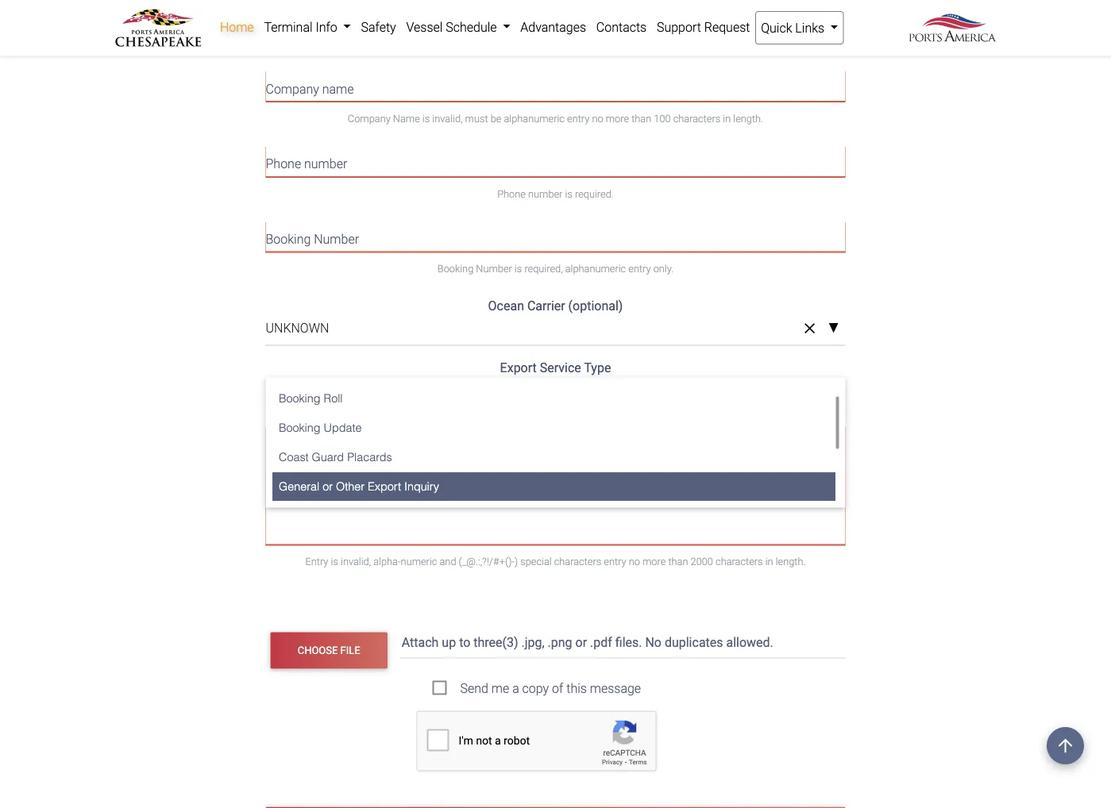 Task type: describe. For each thing, give the bounding box(es) containing it.
entry down advantages
[[544, 37, 567, 49]]

0 vertical spatial must
[[442, 37, 465, 49]]

booking for booking number
[[266, 232, 311, 247]]

(_@.:,?!/#+()-
[[459, 556, 515, 568]]

Company name text field
[[266, 71, 845, 102]]

coast
[[278, 451, 308, 464]]

send
[[460, 681, 488, 696]]

me
[[491, 681, 509, 696]]

vessel
[[406, 19, 443, 35]]

this
[[566, 681, 587, 696]]

and
[[440, 556, 456, 568]]

copy
[[522, 681, 549, 696]]

must inside company name company name is invalid, must be alphanumeric entry no more than 100 characters in length.
[[465, 113, 488, 124]]

choose
[[298, 645, 338, 657]]

only.
[[653, 263, 674, 275]]

0 vertical spatial length.
[[711, 37, 741, 49]]

Booking Number text field
[[266, 221, 845, 252]]

vessel schedule
[[406, 19, 500, 35]]

1 horizontal spatial company
[[348, 113, 391, 124]]

0 vertical spatial be
[[468, 37, 479, 49]]

is inside company name company name is invalid, must be alphanumeric entry no more than 100 characters in length.
[[422, 113, 430, 124]]

message
[[590, 681, 641, 696]]

alpha-
[[373, 556, 401, 568]]

2 vertical spatial export
[[367, 480, 401, 493]]

0 vertical spatial name
[[370, 37, 397, 49]]

Specify your issue text field
[[266, 427, 845, 545]]

in inside company name company name is invalid, must be alphanumeric entry no more than 100 characters in length.
[[723, 113, 731, 124]]

booking for booking number is required, alphanumeric entry only.
[[437, 263, 474, 275]]

ocean
[[488, 299, 524, 314]]

of
[[552, 681, 563, 696]]

2 horizontal spatial in
[[765, 556, 773, 568]]

phone for phone number is required.
[[497, 188, 526, 200]]

1 vertical spatial general or other export inquiry
[[278, 480, 439, 493]]

number for phone number is required.
[[528, 188, 563, 200]]

be inside company name company name is invalid, must be alphanumeric entry no more than 100 characters in length.
[[491, 113, 501, 124]]

terminal
[[264, 19, 313, 35]]

advantages link
[[515, 11, 591, 43]]

full name
[[266, 6, 320, 21]]

type
[[584, 360, 611, 376]]

phone number
[[266, 157, 347, 172]]

entry is invalid, alpha-numeric and (_@.:,?!/#+()-) special characters entry no more than 2000 characters in length.
[[305, 556, 806, 568]]

choose file
[[298, 645, 360, 657]]

entry left only.
[[628, 263, 651, 275]]

0 vertical spatial alphanumeric
[[481, 37, 542, 49]]

0 horizontal spatial in
[[700, 37, 708, 49]]

number for booking number is required, alphanumeric entry only.
[[476, 263, 512, 275]]

name is invalid, must be alphanumeric entry no more than 100 characters in length.
[[370, 37, 741, 49]]

✕
[[804, 320, 815, 337]]

your
[[310, 437, 334, 452]]

2 vertical spatial alphanumeric
[[565, 263, 626, 275]]

invalid, for full name
[[410, 37, 440, 49]]

entry
[[305, 556, 328, 568]]

safety
[[361, 19, 396, 35]]

quick links link
[[755, 11, 844, 44]]

1 vertical spatial inquiry
[[404, 480, 439, 493]]

0 vertical spatial general or other export inquiry
[[266, 383, 436, 398]]

required.
[[575, 188, 614, 200]]

roll
[[323, 392, 342, 405]]

alphanumeric inside company name company name is invalid, must be alphanumeric entry no more than 100 characters in length.
[[504, 113, 565, 124]]

request
[[704, 19, 750, 35]]

more inside company name company name is invalid, must be alphanumeric entry no more than 100 characters in length.
[[606, 113, 629, 124]]

no inside company name company name is invalid, must be alphanumeric entry no more than 100 characters in length.
[[592, 113, 603, 124]]

quick links
[[761, 20, 828, 35]]



Task type: locate. For each thing, give the bounding box(es) containing it.
0 vertical spatial name
[[288, 6, 320, 21]]

entry right special
[[604, 556, 626, 568]]

0 vertical spatial other
[[326, 383, 356, 398]]

service
[[540, 360, 581, 376]]

1 vertical spatial length.
[[733, 113, 763, 124]]

links
[[795, 20, 824, 35]]

1 vertical spatial no
[[592, 113, 603, 124]]

0 horizontal spatial company
[[266, 81, 319, 96]]

name inside company name company name is invalid, must be alphanumeric entry no more than 100 characters in length.
[[322, 81, 354, 96]]

1 vertical spatial number
[[476, 263, 512, 275]]

general or other export inquiry
[[266, 383, 436, 398], [278, 480, 439, 493]]

issue
[[337, 437, 366, 452]]

contacts link
[[591, 11, 652, 43]]

or left roll
[[311, 383, 323, 398]]

2 vertical spatial length.
[[776, 556, 806, 568]]

coast guard placards
[[278, 451, 392, 464]]

in
[[700, 37, 708, 49], [723, 113, 731, 124], [765, 556, 773, 568]]

company name company name is invalid, must be alphanumeric entry no more than 100 characters in length.
[[266, 81, 763, 124]]

0 vertical spatial inquiry
[[399, 383, 436, 398]]

info
[[316, 19, 337, 35]]

1 horizontal spatial than
[[632, 113, 651, 124]]

number for phone number
[[304, 157, 347, 172]]

1 vertical spatial export
[[359, 383, 396, 398]]

0 vertical spatial general
[[266, 383, 308, 398]]

home link
[[215, 11, 259, 43]]

other up update
[[326, 383, 356, 398]]

company
[[266, 81, 319, 96], [348, 113, 391, 124]]

than inside company name company name is invalid, must be alphanumeric entry no more than 100 characters in length.
[[632, 113, 651, 124]]

0 horizontal spatial than
[[609, 37, 629, 49]]

name
[[370, 37, 397, 49], [393, 113, 420, 124]]

number down phone number text field
[[528, 188, 563, 200]]

1 horizontal spatial number
[[476, 263, 512, 275]]

more left 2000
[[643, 556, 666, 568]]

booking for booking roll
[[278, 392, 320, 405]]

invalid,
[[410, 37, 440, 49], [432, 113, 463, 124], [341, 556, 371, 568]]

specify
[[266, 437, 306, 452]]

be down company name text field
[[491, 113, 501, 124]]

1 horizontal spatial phone
[[497, 188, 526, 200]]

specify your issue
[[266, 437, 366, 452]]

go to top image
[[1047, 727, 1084, 765]]

name inside company name company name is invalid, must be alphanumeric entry no more than 100 characters in length.
[[393, 113, 420, 124]]

characters inside company name company name is invalid, must be alphanumeric entry no more than 100 characters in length.
[[673, 113, 720, 124]]

2 vertical spatial invalid,
[[341, 556, 371, 568]]

a
[[512, 681, 519, 696]]

length.
[[711, 37, 741, 49], [733, 113, 763, 124], [776, 556, 806, 568]]

1 horizontal spatial number
[[528, 188, 563, 200]]

booking roll
[[278, 392, 342, 405]]

entry inside company name company name is invalid, must be alphanumeric entry no more than 100 characters in length.
[[567, 113, 590, 124]]

required,
[[524, 263, 563, 275]]

entry down company name text field
[[567, 113, 590, 124]]

is
[[400, 37, 407, 49], [422, 113, 430, 124], [565, 188, 573, 200], [515, 263, 522, 275], [331, 556, 338, 568]]

2 vertical spatial than
[[668, 556, 688, 568]]

1 vertical spatial must
[[465, 113, 488, 124]]

0 vertical spatial than
[[609, 37, 629, 49]]

be down the "schedule"
[[468, 37, 479, 49]]

100
[[631, 37, 648, 49], [654, 113, 671, 124]]

unknown
[[266, 321, 329, 336]]

1 horizontal spatial be
[[491, 113, 501, 124]]

name for company
[[322, 81, 354, 96]]

0 horizontal spatial number
[[304, 157, 347, 172]]

2000
[[691, 556, 713, 568]]

phone
[[266, 157, 301, 172], [497, 188, 526, 200]]

1 vertical spatial company
[[348, 113, 391, 124]]

more down company name text field
[[606, 113, 629, 124]]

terminal info
[[264, 19, 340, 35]]

length. inside company name company name is invalid, must be alphanumeric entry no more than 100 characters in length.
[[733, 113, 763, 124]]

)
[[515, 556, 518, 568]]

0 horizontal spatial number
[[314, 232, 359, 247]]

terminal info link
[[259, 11, 356, 43]]

phone for phone number
[[266, 157, 301, 172]]

characters
[[651, 37, 698, 49], [673, 113, 720, 124], [554, 556, 601, 568], [716, 556, 763, 568]]

0 horizontal spatial no
[[569, 37, 581, 49]]

ocean carrier (optional)
[[488, 299, 623, 314]]

booking update
[[278, 421, 361, 434]]

1 vertical spatial more
[[606, 113, 629, 124]]

entry
[[544, 37, 567, 49], [567, 113, 590, 124], [628, 263, 651, 275], [604, 556, 626, 568]]

other
[[326, 383, 356, 398], [336, 480, 364, 493]]

2 vertical spatial no
[[629, 556, 640, 568]]

export
[[500, 360, 537, 376], [359, 383, 396, 398], [367, 480, 401, 493]]

1 vertical spatial 100
[[654, 113, 671, 124]]

general or other export inquiry down "placards"
[[278, 480, 439, 493]]

2 horizontal spatial than
[[668, 556, 688, 568]]

general or other export inquiry up update
[[266, 383, 436, 398]]

alphanumeric up (optional)
[[565, 263, 626, 275]]

file
[[340, 645, 360, 657]]

export left service
[[500, 360, 537, 376]]

carrier
[[527, 299, 565, 314]]

home
[[220, 19, 254, 35]]

invalid, for specify your issue
[[341, 556, 371, 568]]

1 horizontal spatial no
[[592, 113, 603, 124]]

export down "placards"
[[367, 480, 401, 493]]

support request
[[657, 19, 750, 35]]

number
[[314, 232, 359, 247], [476, 263, 512, 275]]

no left 2000
[[629, 556, 640, 568]]

booking
[[266, 232, 311, 247], [437, 263, 474, 275], [278, 392, 320, 405], [278, 421, 320, 434]]

1 vertical spatial be
[[491, 113, 501, 124]]

more
[[583, 37, 606, 49], [606, 113, 629, 124], [643, 556, 666, 568]]

general down coast
[[278, 480, 319, 493]]

schedule
[[446, 19, 497, 35]]

1 vertical spatial than
[[632, 113, 651, 124]]

than
[[609, 37, 629, 49], [632, 113, 651, 124], [668, 556, 688, 568]]

invalid, inside company name company name is invalid, must be alphanumeric entry no more than 100 characters in length.
[[432, 113, 463, 124]]

alphanumeric down company name text field
[[504, 113, 565, 124]]

contacts
[[596, 19, 647, 35]]

number
[[304, 157, 347, 172], [528, 188, 563, 200]]

name for full
[[288, 6, 320, 21]]

1 vertical spatial name
[[393, 113, 420, 124]]

or down guard
[[322, 480, 332, 493]]

export service type
[[500, 360, 611, 376]]

0 vertical spatial number
[[314, 232, 359, 247]]

general left roll
[[266, 383, 308, 398]]

booking number
[[266, 232, 359, 247]]

Phone number text field
[[266, 146, 845, 177]]

0 vertical spatial more
[[583, 37, 606, 49]]

0 horizontal spatial phone
[[266, 157, 301, 172]]

must
[[442, 37, 465, 49], [465, 113, 488, 124]]

0 vertical spatial number
[[304, 157, 347, 172]]

0 vertical spatial no
[[569, 37, 581, 49]]

full
[[266, 6, 285, 21]]

0 vertical spatial 100
[[631, 37, 648, 49]]

1 vertical spatial number
[[528, 188, 563, 200]]

placards
[[347, 451, 392, 464]]

▼
[[828, 322, 839, 335]]

1 horizontal spatial in
[[723, 113, 731, 124]]

number for booking number
[[314, 232, 359, 247]]

2 horizontal spatial no
[[629, 556, 640, 568]]

general
[[266, 383, 308, 398], [278, 480, 319, 493]]

0 horizontal spatial be
[[468, 37, 479, 49]]

1 vertical spatial invalid,
[[432, 113, 463, 124]]

support
[[657, 19, 701, 35]]

quick
[[761, 20, 792, 35]]

send me a copy of this message
[[460, 681, 641, 696]]

update
[[323, 421, 361, 434]]

0 vertical spatial or
[[311, 383, 323, 398]]

1 vertical spatial other
[[336, 480, 364, 493]]

1 vertical spatial name
[[322, 81, 354, 96]]

advantages
[[520, 19, 586, 35]]

numeric
[[401, 556, 437, 568]]

Attach up to three(3) .jpg, .png or .pdf files. No duplicates allowed. text field
[[400, 628, 849, 659]]

1 horizontal spatial 100
[[654, 113, 671, 124]]

1 vertical spatial general
[[278, 480, 319, 493]]

phone number is required.
[[497, 188, 614, 200]]

number up the booking number
[[304, 157, 347, 172]]

booking number is required, alphanumeric entry only.
[[437, 263, 674, 275]]

0 horizontal spatial 100
[[631, 37, 648, 49]]

1 vertical spatial phone
[[497, 188, 526, 200]]

other down coast guard placards
[[336, 480, 364, 493]]

name
[[288, 6, 320, 21], [322, 81, 354, 96]]

Full name text field
[[266, 0, 845, 27]]

100 inside company name company name is invalid, must be alphanumeric entry no more than 100 characters in length.
[[654, 113, 671, 124]]

special
[[520, 556, 552, 568]]

safety link
[[356, 11, 401, 43]]

1 vertical spatial alphanumeric
[[504, 113, 565, 124]]

no down advantages
[[569, 37, 581, 49]]

(optional)
[[568, 299, 623, 314]]

more down contacts
[[583, 37, 606, 49]]

1 horizontal spatial name
[[322, 81, 354, 96]]

no down company name text field
[[592, 113, 603, 124]]

2 vertical spatial more
[[643, 556, 666, 568]]

1 vertical spatial or
[[322, 480, 332, 493]]

0 vertical spatial invalid,
[[410, 37, 440, 49]]

booking for booking update
[[278, 421, 320, 434]]

0 vertical spatial in
[[700, 37, 708, 49]]

2 vertical spatial in
[[765, 556, 773, 568]]

1 vertical spatial in
[[723, 113, 731, 124]]

no
[[569, 37, 581, 49], [592, 113, 603, 124], [629, 556, 640, 568]]

guard
[[311, 451, 344, 464]]

export right roll
[[359, 383, 396, 398]]

0 horizontal spatial name
[[288, 6, 320, 21]]

0 vertical spatial company
[[266, 81, 319, 96]]

vessel schedule link
[[401, 11, 515, 43]]

alphanumeric
[[481, 37, 542, 49], [504, 113, 565, 124], [565, 263, 626, 275]]

or
[[311, 383, 323, 398], [322, 480, 332, 493]]

0 vertical spatial export
[[500, 360, 537, 376]]

0 vertical spatial phone
[[266, 157, 301, 172]]

support request link
[[652, 11, 755, 43]]

alphanumeric down the "schedule"
[[481, 37, 542, 49]]

be
[[468, 37, 479, 49], [491, 113, 501, 124]]



Task type: vqa. For each thing, say whether or not it's contained in the screenshot.
"Links"
yes



